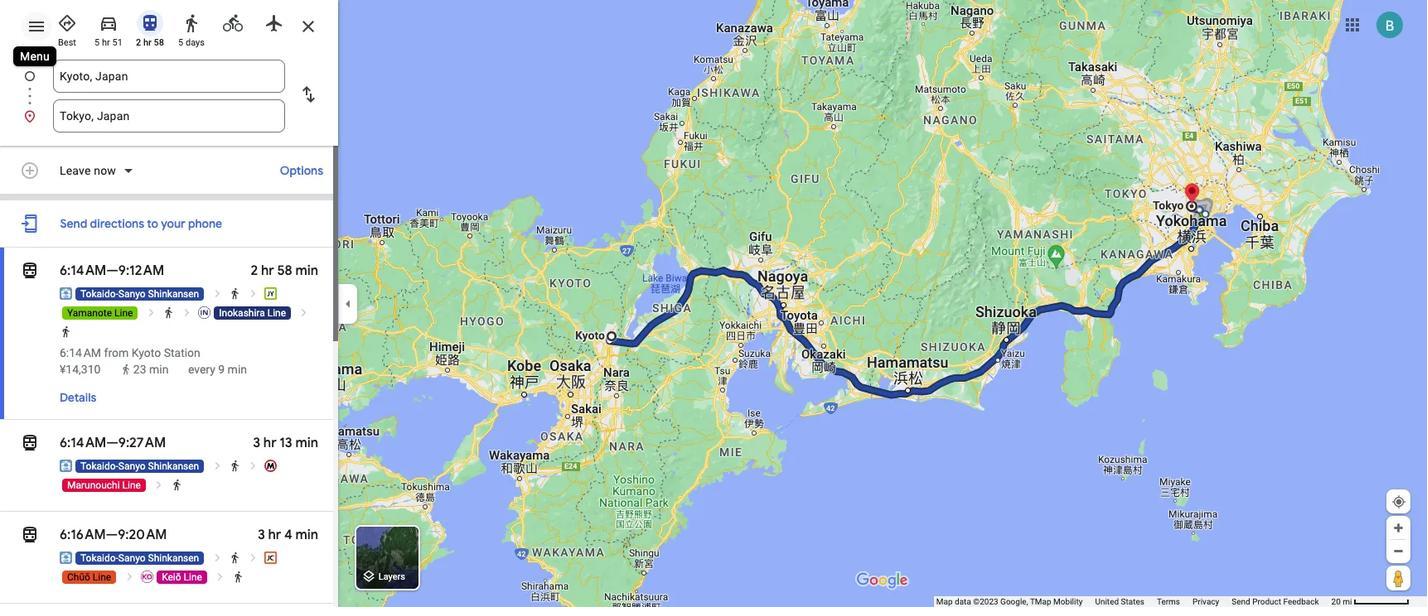 Task type: locate. For each thing, give the bounding box(es) containing it.
5 days
[[178, 37, 205, 48]]

directions
[[90, 216, 144, 231]]

kyoto
[[132, 347, 161, 360]]

list
[[0, 60, 338, 133]]

1 shinkansen image from the top
[[60, 288, 72, 300]]

cycling image
[[223, 13, 243, 33]]

20 mi button
[[1332, 598, 1410, 607]]

1 tokaido- from the top
[[80, 289, 118, 300]]

transit image
[[140, 13, 160, 33], [20, 260, 40, 283], [20, 432, 40, 455], [20, 524, 40, 547]]

1 vertical spatial 58
[[277, 263, 292, 279]]

1 horizontal spatial 2
[[251, 263, 258, 279]]

walk image down yamanote
[[60, 326, 72, 338]]

0 horizontal spatial 2
[[136, 37, 141, 48]]

Best radio
[[50, 7, 85, 49]]

sanyo for 9:12 am
[[118, 289, 146, 300]]

3 tokaido- from the top
[[80, 553, 118, 565]]

hr inside 'option'
[[143, 37, 152, 48]]

transit image for 6:14 am — 9:12 am
[[20, 260, 40, 283]]

0 vertical spatial tokaido-
[[80, 289, 118, 300]]

1 vertical spatial send
[[1232, 598, 1251, 607]]

1 vertical spatial tokaido-
[[80, 461, 118, 473]]

2 right 51
[[136, 37, 141, 48]]

1 vertical spatial 2
[[251, 263, 258, 279]]

list item
[[0, 60, 338, 113], [0, 100, 338, 133]]

0 vertical spatial shinkansen image
[[60, 288, 72, 300]]

5 hr 51
[[95, 37, 123, 48]]

1 tokaido-sanyo shinkansen from the top
[[80, 289, 199, 300]]

1 horizontal spatial none radio
[[257, 7, 292, 36]]

1 horizontal spatial walk image
[[163, 307, 175, 319]]

1 vertical spatial none field
[[60, 100, 279, 133]]

none field down the starting point kyoto, japan "field"
[[60, 100, 279, 133]]

your
[[161, 216, 186, 231]]

0 vertical spatial walk image
[[163, 307, 175, 319]]

shinkansen
[[148, 289, 199, 300], [148, 461, 199, 473], [148, 553, 199, 565]]

1 5 from the left
[[95, 37, 100, 48]]

train image
[[265, 288, 277, 300], [198, 307, 211, 319], [265, 552, 277, 565], [141, 571, 154, 584]]

6:14 am — 9:27 am
[[60, 435, 166, 452]]

1 6:14 am from the top
[[60, 263, 106, 279]]

13
[[280, 435, 292, 452]]

58 left the 5 days
[[154, 37, 164, 48]]

3 hr 4 min
[[258, 527, 318, 544]]

2 sanyo from the top
[[118, 461, 146, 473]]

directions main content
[[0, 0, 338, 608]]

0 horizontal spatial 5
[[95, 37, 100, 48]]

2 inside 'option'
[[136, 37, 141, 48]]

, then image
[[211, 288, 224, 300], [145, 307, 157, 319], [181, 307, 193, 319], [211, 460, 224, 473], [153, 479, 165, 492]]

line right chūō at left
[[93, 572, 111, 584]]

, then image down 9:27 am
[[153, 479, 165, 492]]

1  from the top
[[20, 260, 40, 283]]

2 vertical spatial tokaido-
[[80, 553, 118, 565]]

1 vertical spatial walking image
[[121, 364, 132, 376]]

train image down 3 hr 4 min
[[265, 552, 277, 565]]

5 left days
[[178, 37, 183, 48]]

shinkansen up keiō in the left bottom of the page
[[148, 553, 199, 565]]

2 inside directions main content
[[251, 263, 258, 279]]

6:14 am up ¥14,310
[[60, 347, 101, 360]]

mobility
[[1054, 598, 1083, 607]]

2 for 2 hr 58
[[136, 37, 141, 48]]

sanyo
[[118, 289, 146, 300], [118, 461, 146, 473], [118, 553, 146, 565]]


[[20, 260, 40, 283], [20, 432, 40, 455], [20, 524, 40, 547]]

2 shinkansen from the top
[[148, 461, 199, 473]]

google,
[[1001, 598, 1029, 607]]

6:14 am
[[60, 263, 106, 279], [60, 347, 101, 360], [60, 435, 106, 452]]

footer inside google maps element
[[937, 597, 1332, 608]]

1 vertical spatial shinkansen
[[148, 461, 199, 473]]

map data ©2023 google, tmap mobility
[[937, 598, 1083, 607]]

tokaido-sanyo shinkansen down 9:20 am
[[80, 553, 199, 565]]

walk image for 3 hr 4 min
[[229, 552, 241, 565]]

3 for 3 hr 13 min
[[253, 435, 261, 452]]

none radio left close directions 'image'
[[257, 7, 292, 36]]

None radio
[[216, 7, 250, 36], [257, 7, 292, 36]]

marunouchi
[[67, 480, 120, 492]]

2 up inokashira line
[[251, 263, 258, 279]]

send left directions
[[60, 216, 87, 231]]

layers
[[379, 572, 405, 583]]

1 vertical spatial shinkansen image
[[60, 552, 72, 565]]

5
[[95, 37, 100, 48], [178, 37, 183, 48]]

list item down 2 hr 58
[[0, 60, 338, 113]]

— for 9:20 am
[[106, 527, 118, 544]]

0 vertical spatial 58
[[154, 37, 164, 48]]

0 horizontal spatial send
[[60, 216, 87, 231]]

3 left 13
[[253, 435, 261, 452]]

tokaido-sanyo shinkansen down 9:12 am
[[80, 289, 199, 300]]

walk image
[[229, 288, 241, 300], [229, 460, 241, 473], [171, 479, 183, 492], [229, 552, 241, 565]]

2 vertical spatial —
[[106, 527, 118, 544]]

tmap
[[1031, 598, 1052, 607]]

list item down the starting point kyoto, japan "field"
[[0, 100, 338, 133]]

3 tokaido-sanyo shinkansen from the top
[[80, 553, 199, 565]]

5 left 51
[[95, 37, 100, 48]]

9:27 am
[[118, 435, 166, 452]]

0 vertical spatial tokaido-sanyo shinkansen
[[80, 289, 199, 300]]

tokaido- up the chūō line
[[80, 553, 118, 565]]

2 vertical spatial shinkansen
[[148, 553, 199, 565]]

, then image up kyoto
[[145, 307, 157, 319]]

, then image left subway image
[[211, 460, 224, 473]]

1 sanyo from the top
[[118, 289, 146, 300]]

google maps element
[[0, 0, 1428, 608]]

, then image up inokashira
[[211, 288, 224, 300]]

hr for 2 hr 58 min
[[261, 263, 274, 279]]

line right marunouchi on the left of the page
[[122, 480, 141, 492]]

58 inside 'option'
[[154, 37, 164, 48]]

3 6:14 am from the top
[[60, 435, 106, 452]]

tokaido- for 9:27 am
[[80, 461, 118, 473]]

hr up inokashira line
[[261, 263, 274, 279]]

train image left inokashira
[[198, 307, 211, 319]]

chūō
[[67, 572, 90, 584]]

walking image up the 5 days
[[182, 13, 201, 33]]

train image for chūō line
[[265, 552, 277, 565]]

walking image inside 5 days option
[[182, 13, 201, 33]]

min
[[296, 263, 318, 279], [149, 363, 169, 376], [228, 363, 247, 376], [296, 435, 318, 452], [296, 527, 318, 544]]

3  from the top
[[20, 524, 40, 547]]

send directions to your phone
[[60, 216, 222, 231]]

tokaido-sanyo shinkansen for 9:12 am
[[80, 289, 199, 300]]

shinkansen image
[[60, 288, 72, 300], [60, 552, 72, 565]]

58
[[154, 37, 164, 48], [277, 263, 292, 279]]

51
[[112, 37, 123, 48]]

6:14 am up yamanote
[[60, 263, 106, 279]]

sanyo down 9:12 am
[[118, 289, 146, 300]]

— up yamanote line
[[106, 263, 118, 279]]

send
[[60, 216, 87, 231], [1232, 598, 1251, 607]]

Starting point Kyoto, Japan field
[[60, 66, 279, 86]]

send left product
[[1232, 598, 1251, 607]]

mi
[[1344, 598, 1353, 607]]

23 min
[[133, 363, 169, 376]]

train image up inokashira line
[[265, 288, 277, 300]]

0 vertical spatial 3
[[253, 435, 261, 452]]

line right keiō in the left bottom of the page
[[184, 572, 202, 584]]

2 vertical spatial 
[[20, 524, 40, 547]]

shinkansen image for 6:14 am
[[60, 288, 72, 300]]

0 vertical spatial 
[[20, 260, 40, 283]]

0 vertical spatial send
[[60, 216, 87, 231]]

5 for 5 hr 51
[[95, 37, 100, 48]]

details button
[[51, 383, 105, 413]]

send inside directions main content
[[60, 216, 87, 231]]

0 horizontal spatial 58
[[154, 37, 164, 48]]

3
[[253, 435, 261, 452], [258, 527, 265, 544]]

3 left 4
[[258, 527, 265, 544]]

walking image left 23
[[121, 364, 132, 376]]

 for 6:16 am — 9:20 am
[[20, 524, 40, 547]]

2 5 from the left
[[178, 37, 183, 48]]

2 vertical spatial sanyo
[[118, 553, 146, 565]]

1 vertical spatial 3
[[258, 527, 265, 544]]

inokashira
[[219, 308, 265, 319]]

6:16 am
[[60, 527, 106, 544]]

0 vertical spatial shinkansen
[[148, 289, 199, 300]]

2 shinkansen image from the top
[[60, 552, 72, 565]]

walk image right keiō line
[[232, 571, 245, 584]]

58 up inokashira line
[[277, 263, 292, 279]]

transit image inside 2 hr 58 'option'
[[140, 13, 160, 33]]

1 horizontal spatial 58
[[277, 263, 292, 279]]

hr right 51
[[143, 37, 152, 48]]

3 sanyo from the top
[[118, 553, 146, 565]]

transit image for 6:16 am — 9:20 am
[[20, 524, 40, 547]]

united states button
[[1096, 597, 1145, 608]]

transit image for 6:14 am — 9:27 am
[[20, 432, 40, 455]]

united states
[[1096, 598, 1145, 607]]

line
[[114, 308, 133, 319], [268, 308, 286, 319], [122, 480, 141, 492], [93, 572, 111, 584], [184, 572, 202, 584]]

2  from the top
[[20, 432, 40, 455]]

1 none radio from the left
[[216, 7, 250, 36]]

shinkansen image up chūō at left
[[60, 552, 72, 565]]

1 vertical spatial 6:14 am
[[60, 347, 101, 360]]

 for 6:14 am — 9:12 am
[[20, 260, 40, 283]]

line right inokashira
[[268, 308, 286, 319]]

marunouchi line
[[67, 480, 141, 492]]

footer
[[937, 597, 1332, 608]]

1 horizontal spatial walking image
[[182, 13, 201, 33]]

google account: brad klo  
(klobrad84@gmail.com) image
[[1377, 11, 1404, 38]]

none field down 2 hr 58
[[60, 60, 279, 93]]

tokaido-sanyo shinkansen down 9:27 am
[[80, 461, 199, 473]]

train image left keiō in the left bottom of the page
[[141, 571, 154, 584]]

shinkansen down 9:27 am
[[148, 461, 199, 473]]

walk image for 2 hr 58 min
[[229, 288, 241, 300]]

2 tokaido- from the top
[[80, 461, 118, 473]]

0 vertical spatial 2
[[136, 37, 141, 48]]

hr
[[102, 37, 110, 48], [143, 37, 152, 48], [261, 263, 274, 279], [264, 435, 277, 452], [268, 527, 281, 544]]

58 inside directions main content
[[277, 263, 292, 279]]

1 vertical spatial —
[[106, 435, 118, 452]]

tokaido- up yamanote line
[[80, 289, 118, 300]]

tokaido- for 9:20 am
[[80, 553, 118, 565]]

1 vertical spatial 
[[20, 432, 40, 455]]

yamanote
[[67, 308, 112, 319]]

send product feedback button
[[1232, 597, 1320, 608]]

2 none radio from the left
[[257, 7, 292, 36]]

footer containing map data ©2023 google, tmap mobility
[[937, 597, 1332, 608]]

 for 6:14 am — 9:27 am
[[20, 432, 40, 455]]

0 vertical spatial 6:14 am
[[60, 263, 106, 279]]

2 vertical spatial walk image
[[232, 571, 245, 584]]

0 vertical spatial walking image
[[182, 13, 201, 33]]

2 hr 58
[[136, 37, 164, 48]]

2 vertical spatial 6:14 am
[[60, 435, 106, 452]]

2 none field from the top
[[60, 100, 279, 133]]

2
[[136, 37, 141, 48], [251, 263, 258, 279]]

6:14 am inside 6:14 am from kyoto station ¥14,310
[[60, 347, 101, 360]]

data
[[955, 598, 972, 607]]

train image for keiō line
[[141, 571, 154, 584]]

none field for 1st list item from the bottom
[[60, 100, 279, 133]]

6:14 am up shinkansen image
[[60, 435, 106, 452]]

line right yamanote
[[114, 308, 133, 319]]

list inside google maps element
[[0, 60, 338, 133]]

sanyo down 9:27 am
[[118, 461, 146, 473]]

None field
[[60, 60, 279, 93], [60, 100, 279, 133]]

2 horizontal spatial walk image
[[232, 571, 245, 584]]

3 shinkansen from the top
[[148, 553, 199, 565]]

1 vertical spatial tokaido-sanyo shinkansen
[[80, 461, 199, 473]]

2 6:14 am from the top
[[60, 347, 101, 360]]

1 horizontal spatial 5
[[178, 37, 183, 48]]

—
[[106, 263, 118, 279], [106, 435, 118, 452], [106, 527, 118, 544]]

walking image
[[182, 13, 201, 33], [121, 364, 132, 376]]

1 vertical spatial walk image
[[60, 326, 72, 338]]

6:16 am — 9:20 am
[[60, 527, 167, 544]]

hr left 51
[[102, 37, 110, 48]]

, then image
[[247, 288, 259, 300], [298, 307, 311, 319], [247, 460, 259, 473], [211, 552, 224, 565], [247, 552, 259, 565], [123, 571, 136, 584], [214, 571, 227, 584]]

send product feedback
[[1232, 598, 1320, 607]]

hr left 4
[[268, 527, 281, 544]]

1 none field from the top
[[60, 60, 279, 93]]

sanyo down 9:20 am
[[118, 553, 146, 565]]

privacy button
[[1193, 597, 1220, 608]]

0 vertical spatial none field
[[60, 60, 279, 93]]

walk image up station
[[163, 307, 175, 319]]

zoom out image
[[1393, 546, 1406, 558]]

send for send product feedback
[[1232, 598, 1251, 607]]

none field for second list item from the bottom
[[60, 60, 279, 93]]

0 vertical spatial sanyo
[[118, 289, 146, 300]]

shinkansen image up yamanote
[[60, 288, 72, 300]]

5 inside 5 days option
[[178, 37, 183, 48]]

2 vertical spatial tokaido-sanyo shinkansen
[[80, 553, 199, 565]]

none radio left flights option
[[216, 7, 250, 36]]

, then image up station
[[181, 307, 193, 319]]

0 horizontal spatial none radio
[[216, 7, 250, 36]]

5 inside 5 hr 51 option
[[95, 37, 100, 48]]

tokaido-sanyo shinkansen
[[80, 289, 199, 300], [80, 461, 199, 473], [80, 553, 199, 565]]

4
[[284, 527, 292, 544]]

walk image
[[163, 307, 175, 319], [60, 326, 72, 338], [232, 571, 245, 584]]

2 hr 58 min
[[251, 263, 318, 279]]

shinkansen down 9:12 am
[[148, 289, 199, 300]]

keiō line
[[162, 572, 202, 584]]

leave now button
[[53, 163, 141, 182]]

sanyo for 9:20 am
[[118, 553, 146, 565]]

— up marunouchi line
[[106, 435, 118, 452]]

2 tokaido-sanyo shinkansen from the top
[[80, 461, 199, 473]]

1 shinkansen from the top
[[148, 289, 199, 300]]

tokaido-
[[80, 289, 118, 300], [80, 461, 118, 473], [80, 553, 118, 565]]

— up the chūō line
[[106, 527, 118, 544]]

1 vertical spatial sanyo
[[118, 461, 146, 473]]

hr left 13
[[264, 435, 277, 452]]

none radio cycling
[[216, 7, 250, 36]]

tokaido- up marunouchi line
[[80, 461, 118, 473]]

1 horizontal spatial send
[[1232, 598, 1251, 607]]

Destination Tokyo, Japan field
[[60, 106, 279, 126]]

0 vertical spatial —
[[106, 263, 118, 279]]

train image for yamanote line
[[265, 288, 277, 300]]

hr inside option
[[102, 37, 110, 48]]



Task type: vqa. For each thing, say whether or not it's contained in the screenshot.
"Flights" icon
yes



Task type: describe. For each thing, give the bounding box(es) containing it.
none radio flights
[[257, 7, 292, 36]]

— for 9:12 am
[[106, 263, 118, 279]]

walk image for 3 hr 13 min
[[229, 460, 241, 473]]

details
[[60, 391, 96, 405]]

min for 2 hr 58 min
[[296, 263, 318, 279]]

shinkansen for 9:12 am
[[148, 289, 199, 300]]

driving image
[[99, 13, 119, 33]]

line for 9:20 am
[[93, 572, 111, 584]]

3 for 3 hr 4 min
[[258, 527, 265, 544]]

days
[[186, 37, 205, 48]]

united
[[1096, 598, 1119, 607]]

map
[[937, 598, 953, 607]]

shinkansen image for 6:16 am
[[60, 552, 72, 565]]

station
[[164, 347, 201, 360]]

options
[[280, 163, 323, 178]]

show your location image
[[1392, 495, 1407, 510]]

send directions to your phone button
[[52, 207, 231, 240]]

close directions image
[[299, 17, 318, 36]]

every
[[188, 363, 215, 376]]

tokaido-sanyo shinkansen for 9:27 am
[[80, 461, 199, 473]]

sanyo for 9:27 am
[[118, 461, 146, 473]]

chūō line
[[67, 572, 111, 584]]

best
[[58, 37, 76, 48]]

shinkansen for 9:27 am
[[148, 461, 199, 473]]

shinkansen for 9:20 am
[[148, 553, 199, 565]]

23
[[133, 363, 146, 376]]

5 hr 51 radio
[[91, 7, 126, 49]]

line for 9:27 am
[[122, 480, 141, 492]]

58 for 2 hr 58 min
[[277, 263, 292, 279]]

2 list item from the top
[[0, 100, 338, 133]]

hr for 2 hr 58
[[143, 37, 152, 48]]

keiō
[[162, 572, 181, 584]]

hr for 5 hr 51
[[102, 37, 110, 48]]

terms
[[1157, 598, 1181, 607]]

reverse starting point and destination image
[[299, 85, 318, 104]]

tokaido-sanyo shinkansen for 9:20 am
[[80, 553, 199, 565]]

terms button
[[1157, 597, 1181, 608]]

20 mi
[[1332, 598, 1353, 607]]

leave now
[[60, 164, 116, 177]]

— for 9:27 am
[[106, 435, 118, 452]]

5 for 5 days
[[178, 37, 183, 48]]

2 hr 58 radio
[[133, 7, 168, 49]]

leave now option
[[60, 163, 119, 179]]

hr for 3 hr 13 min
[[264, 435, 277, 452]]

min for 3 hr 13 min
[[296, 435, 318, 452]]

best travel modes image
[[57, 13, 77, 33]]

zoom in image
[[1393, 522, 1406, 535]]

min for 3 hr 4 min
[[296, 527, 318, 544]]

tokaido- for 9:12 am
[[80, 289, 118, 300]]

5 days radio
[[174, 7, 209, 49]]

train image for inokashira line
[[198, 307, 211, 319]]

58 for 2 hr 58
[[154, 37, 164, 48]]

line for 9:12 am
[[114, 308, 133, 319]]

6:14 am for 6:14 am from kyoto station ¥14,310
[[60, 347, 101, 360]]

to
[[147, 216, 158, 231]]

send for send directions to your phone
[[60, 216, 87, 231]]

collapse side panel image
[[339, 295, 357, 313]]

2 for 2 hr 58 min
[[251, 263, 258, 279]]

every 9 min
[[188, 363, 247, 376]]

9:12 am
[[118, 263, 164, 279]]

privacy
[[1193, 598, 1220, 607]]

20
[[1332, 598, 1342, 607]]

states
[[1122, 598, 1145, 607]]

options button
[[272, 156, 332, 186]]

hr for 3 hr 4 min
[[268, 527, 281, 544]]

6:14 am — 9:12 am
[[60, 263, 164, 279]]

flights image
[[265, 13, 284, 33]]

feedback
[[1284, 598, 1320, 607]]

none field destination tokyo, japan
[[60, 100, 279, 133]]

6:14 am from kyoto station ¥14,310
[[60, 347, 201, 376]]

product
[[1253, 598, 1282, 607]]

0 horizontal spatial walking image
[[121, 364, 132, 376]]

9
[[218, 363, 225, 376]]

©2023
[[974, 598, 999, 607]]

¥14,310
[[60, 363, 101, 376]]

none field the starting point kyoto, japan
[[60, 60, 279, 93]]

0 horizontal spatial walk image
[[60, 326, 72, 338]]

1 list item from the top
[[0, 60, 338, 113]]

from
[[104, 347, 129, 360]]

now
[[94, 164, 116, 177]]

9:20 am
[[118, 527, 167, 544]]

leave
[[60, 164, 91, 177]]

subway image
[[265, 460, 277, 473]]

6:14 am for 6:14 am — 9:27 am
[[60, 435, 106, 452]]

phone
[[188, 216, 222, 231]]

6:14 am for 6:14 am — 9:12 am
[[60, 263, 106, 279]]

show street view coverage image
[[1387, 566, 1411, 591]]

shinkansen image
[[60, 460, 72, 473]]

3 hr 13 min
[[253, 435, 318, 452]]

inokashira line
[[219, 308, 286, 319]]

yamanote line
[[67, 308, 133, 319]]



